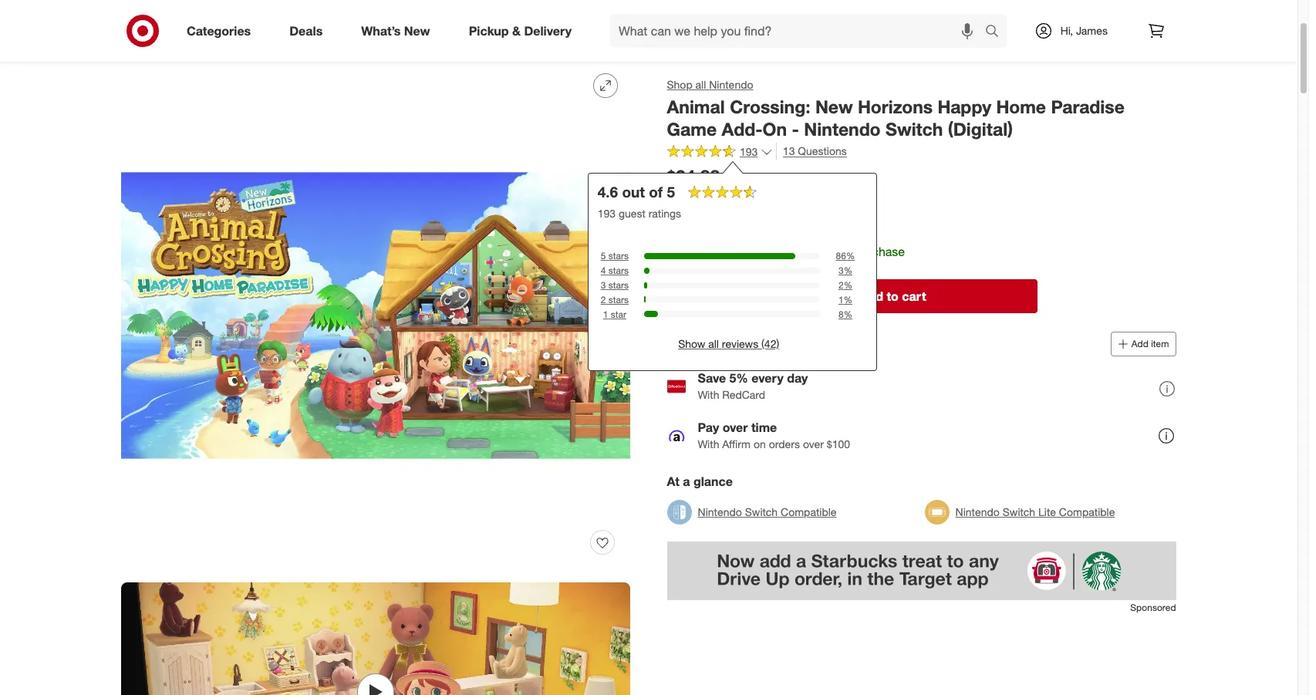 Task type: vqa. For each thing, say whether or not it's contained in the screenshot.
the right /
yes



Task type: locate. For each thing, give the bounding box(es) containing it.
1 horizontal spatial 2
[[839, 279, 845, 291]]

nintendo
[[235, 31, 280, 44], [325, 31, 369, 44], [710, 78, 754, 91], [805, 118, 882, 140], [699, 505, 743, 518], [956, 505, 1001, 518]]

0 vertical spatial 3
[[839, 265, 845, 276]]

1 vertical spatial add
[[1133, 338, 1150, 349]]

4.6
[[598, 183, 619, 201]]

1 up 8
[[839, 294, 845, 305]]

% down the 2 %
[[845, 294, 853, 305]]

new inside shop all nintendo animal crossing: new horizons happy home paradise game add-on - nintendo switch (digital)
[[816, 96, 854, 117]]

2 stars
[[601, 294, 629, 305]]

save
[[699, 371, 727, 386]]

add for add to cart
[[861, 288, 884, 304]]

0 horizontal spatial all
[[696, 78, 707, 91]]

% for 86
[[847, 250, 856, 262]]

1 vertical spatial 2
[[601, 294, 607, 305]]

3 down 4
[[601, 279, 607, 291]]

email
[[793, 244, 822, 259]]

1 horizontal spatial over
[[804, 438, 825, 451]]

1 horizontal spatial new
[[816, 96, 854, 117]]

1 vertical spatial 1
[[604, 308, 609, 320]]

0 horizontal spatial games
[[191, 31, 226, 44]]

2 %
[[839, 279, 853, 291]]

pickup & delivery
[[469, 23, 572, 38]]

0 horizontal spatial add
[[861, 288, 884, 304]]

1 horizontal spatial games
[[408, 31, 443, 44]]

advertisement region
[[109, 0, 1189, 15], [668, 542, 1177, 600]]

over
[[723, 420, 749, 436], [804, 438, 825, 451]]

1 vertical spatial over
[[804, 438, 825, 451]]

-
[[793, 118, 800, 140]]

nintendo switch compatible
[[699, 505, 838, 518]]

1 horizontal spatial all
[[709, 337, 720, 350]]

purchase
[[855, 244, 906, 259]]

delivery
[[524, 23, 572, 38]]

cart
[[903, 288, 927, 304]]

1 stars from the top
[[609, 250, 629, 262]]

2 horizontal spatial /
[[318, 31, 322, 44]]

nintendo inside button
[[956, 505, 1001, 518]]

5 up 4
[[601, 250, 607, 262]]

switch inside shop all nintendo animal crossing: new horizons happy home paradise game add-on - nintendo switch (digital)
[[886, 118, 944, 140]]

1 vertical spatial 3
[[601, 279, 607, 291]]

categories
[[187, 23, 251, 38]]

games right video
[[191, 31, 226, 44]]

2 up 1 star
[[601, 294, 607, 305]]

over up affirm
[[723, 420, 749, 436]]

8 %
[[839, 308, 853, 320]]

1 horizontal spatial 1
[[839, 294, 845, 305]]

redcard
[[723, 388, 766, 402]]

/
[[154, 31, 157, 44], [229, 31, 232, 44], [318, 31, 322, 44]]

1 vertical spatial 5
[[601, 250, 607, 262]]

stars for 3 stars
[[609, 279, 629, 291]]

purchased
[[699, 192, 750, 205]]

shop all nintendo animal crossing: new horizons happy home paradise game add-on - nintendo switch (digital)
[[668, 78, 1126, 140]]

add
[[861, 288, 884, 304], [1133, 338, 1150, 349]]

download link sent by email after purchase
[[668, 244, 906, 259]]

nintendo left deals
[[235, 31, 280, 44]]

0 horizontal spatial /
[[154, 31, 157, 44]]

home
[[997, 96, 1047, 117]]

3 for 3 %
[[839, 265, 845, 276]]

compatible
[[782, 505, 838, 518], [1060, 505, 1116, 518]]

5 right of
[[668, 183, 676, 201]]

193
[[740, 145, 758, 158], [598, 207, 616, 220]]

stars down 5 stars
[[609, 265, 629, 276]]

nintendo right deals
[[325, 31, 369, 44]]

1 with from the top
[[699, 388, 720, 402]]

1 compatible from the left
[[782, 505, 838, 518]]

1 horizontal spatial 3
[[839, 265, 845, 276]]

all inside "button"
[[709, 337, 720, 350]]

compatible inside nintendo switch compatible button
[[782, 505, 838, 518]]

1 vertical spatial with
[[699, 438, 720, 451]]

shop
[[668, 78, 693, 91]]

online
[[753, 192, 782, 205]]

0 vertical spatial 1
[[839, 294, 845, 305]]

1 left "star"
[[604, 308, 609, 320]]

target / video games / nintendo switch / nintendo switch games
[[121, 31, 443, 44]]

0 vertical spatial 2
[[839, 279, 845, 291]]

switch inside button
[[1004, 505, 1036, 518]]

all
[[696, 78, 707, 91], [709, 337, 720, 350]]

/ right the video games link
[[229, 31, 232, 44]]

pay over time with affirm on orders over $100
[[699, 420, 851, 451]]

show
[[679, 337, 706, 350]]

orders
[[770, 438, 801, 451]]

2 up 1 % at the top
[[839, 279, 845, 291]]

with down save
[[699, 388, 720, 402]]

search
[[979, 24, 1016, 40]]

target link
[[121, 31, 151, 44]]

% up 3 %
[[847, 250, 856, 262]]

when
[[668, 192, 696, 205]]

0 vertical spatial 5
[[668, 183, 676, 201]]

of
[[650, 183, 664, 201]]

4 stars from the top
[[609, 294, 629, 305]]

0 horizontal spatial 1
[[604, 308, 609, 320]]

add left 'item'
[[1133, 338, 1150, 349]]

a
[[684, 474, 691, 489]]

193 for 193 guest ratings
[[598, 207, 616, 220]]

1 / from the left
[[154, 31, 157, 44]]

all right shop at the right top of page
[[696, 78, 707, 91]]

stars for 4 stars
[[609, 265, 629, 276]]

1 horizontal spatial add
[[1133, 338, 1150, 349]]

nintendo inside button
[[699, 505, 743, 518]]

0 horizontal spatial 5
[[601, 250, 607, 262]]

5 stars
[[601, 250, 629, 262]]

nintendo up animal
[[710, 78, 754, 91]]

3 down 86 at the right
[[839, 265, 845, 276]]

$24.88
[[668, 165, 721, 187]]

0 vertical spatial over
[[723, 420, 749, 436]]

by
[[776, 244, 789, 259]]

0 vertical spatial advertisement region
[[109, 0, 1189, 15]]

compatible inside nintendo switch lite compatible button
[[1060, 505, 1116, 518]]

switch
[[283, 31, 315, 44], [372, 31, 405, 44], [886, 118, 944, 140], [746, 505, 779, 518], [1004, 505, 1036, 518]]

% up the 2 %
[[845, 265, 853, 276]]

0 horizontal spatial 2
[[601, 294, 607, 305]]

compatible right lite
[[1060, 505, 1116, 518]]

%
[[847, 250, 856, 262], [845, 265, 853, 276], [845, 279, 853, 291], [845, 294, 853, 305], [845, 308, 853, 320]]

download
[[668, 244, 723, 259]]

on
[[754, 438, 767, 451]]

nintendo switch lite compatible
[[956, 505, 1116, 518]]

1 horizontal spatial compatible
[[1060, 505, 1116, 518]]

add for add item
[[1133, 338, 1150, 349]]

0 horizontal spatial 3
[[601, 279, 607, 291]]

0 vertical spatial add
[[861, 288, 884, 304]]

1 for 1 star
[[604, 308, 609, 320]]

2 stars from the top
[[609, 265, 629, 276]]

at
[[668, 474, 680, 489]]

0 vertical spatial all
[[696, 78, 707, 91]]

animal crossing: new horizons happy home paradise game add-on - nintendo switch (digital), 2 of 9, play video image
[[121, 583, 631, 695]]

1 vertical spatial advertisement region
[[668, 542, 1177, 600]]

new right what's
[[404, 23, 430, 38]]

0 horizontal spatial over
[[723, 420, 749, 436]]

% for 1
[[845, 294, 853, 305]]

with down pay
[[699, 438, 720, 451]]

stars up 4 stars
[[609, 250, 629, 262]]

/ right nintendo switch link
[[318, 31, 322, 44]]

link
[[727, 244, 745, 259]]

2 compatible from the left
[[1060, 505, 1116, 518]]

% for 8
[[845, 308, 853, 320]]

0 vertical spatial 193
[[740, 145, 758, 158]]

add left to
[[861, 288, 884, 304]]

nintendo switch link
[[235, 31, 315, 44]]

over left $100
[[804, 438, 825, 451]]

affirm
[[723, 438, 751, 451]]

2 games from the left
[[408, 31, 443, 44]]

0 vertical spatial with
[[699, 388, 720, 402]]

all right show
[[709, 337, 720, 350]]

(digital)
[[949, 118, 1014, 140]]

with
[[699, 388, 720, 402], [699, 438, 720, 451]]

stars up "star"
[[609, 294, 629, 305]]

day
[[788, 371, 809, 386]]

eligible
[[699, 336, 738, 351]]

new up questions
[[816, 96, 854, 117]]

ratings
[[649, 207, 682, 220]]

/ left video
[[154, 31, 157, 44]]

1 games from the left
[[191, 31, 226, 44]]

1 horizontal spatial /
[[229, 31, 232, 44]]

1 horizontal spatial 193
[[740, 145, 758, 158]]

3 stars from the top
[[609, 279, 629, 291]]

0 horizontal spatial compatible
[[782, 505, 838, 518]]

3
[[839, 265, 845, 276], [601, 279, 607, 291]]

animal crossing: new horizons happy home paradise game add-on - nintendo switch (digital), 1 of 9 image
[[121, 61, 631, 570]]

game
[[668, 118, 718, 140]]

% down 1 % at the top
[[845, 308, 853, 320]]

glance
[[694, 474, 734, 489]]

193 for 193
[[740, 145, 758, 158]]

games right what's
[[408, 31, 443, 44]]

hi, james
[[1061, 24, 1108, 37]]

% up 1 % at the top
[[845, 279, 853, 291]]

0 vertical spatial new
[[404, 23, 430, 38]]

1 vertical spatial all
[[709, 337, 720, 350]]

at a glance
[[668, 474, 734, 489]]

happy
[[939, 96, 992, 117]]

193 down add-
[[740, 145, 758, 158]]

1 vertical spatial 193
[[598, 207, 616, 220]]

delivery
[[704, 220, 750, 235]]

193 down 4.6
[[598, 207, 616, 220]]

1 vertical spatial new
[[816, 96, 854, 117]]

0 horizontal spatial 193
[[598, 207, 616, 220]]

nintendo down glance
[[699, 505, 743, 518]]

13
[[784, 145, 796, 158]]

new
[[404, 23, 430, 38], [816, 96, 854, 117]]

email delivery
[[668, 220, 750, 235]]

compatible down 'orders'
[[782, 505, 838, 518]]

2 with from the top
[[699, 438, 720, 451]]

all inside shop all nintendo animal crossing: new horizons happy home paradise game add-on - nintendo switch (digital)
[[696, 78, 707, 91]]

after
[[826, 244, 851, 259]]

nintendo left lite
[[956, 505, 1001, 518]]

nintendo switch compatible button
[[668, 495, 838, 529]]

all for (42)
[[709, 337, 720, 350]]

stars up 2 stars
[[609, 279, 629, 291]]



Task type: describe. For each thing, give the bounding box(es) containing it.
reviews
[[723, 337, 759, 350]]

pickup
[[469, 23, 509, 38]]

to
[[888, 288, 900, 304]]

(42)
[[762, 337, 780, 350]]

categories link
[[174, 14, 270, 48]]

193 link
[[668, 143, 774, 162]]

eligible for registries
[[699, 336, 811, 351]]

stars for 2 stars
[[609, 294, 629, 305]]

86 %
[[837, 250, 856, 262]]

out
[[623, 183, 646, 201]]

sent
[[749, 244, 773, 259]]

add item
[[1133, 338, 1170, 349]]

add item button
[[1112, 332, 1177, 356]]

$100
[[828, 438, 851, 451]]

86
[[837, 250, 847, 262]]

image gallery element
[[121, 61, 631, 695]]

4.6 out of 5
[[598, 183, 676, 201]]

add to cart button
[[750, 279, 1038, 313]]

What can we help you find? suggestions appear below search field
[[610, 14, 989, 48]]

on
[[763, 118, 788, 140]]

4 stars
[[601, 265, 629, 276]]

5%
[[730, 371, 749, 386]]

sponsored
[[1131, 602, 1177, 613]]

for
[[742, 336, 756, 351]]

questions
[[799, 145, 848, 158]]

3 %
[[839, 265, 853, 276]]

deals
[[290, 23, 323, 38]]

nintendo up questions
[[805, 118, 882, 140]]

show all reviews (42) button
[[679, 336, 780, 352]]

% for 2
[[845, 279, 853, 291]]

$24.88 when purchased online
[[668, 165, 782, 205]]

1 for 1 %
[[839, 294, 845, 305]]

what's new
[[361, 23, 430, 38]]

hi,
[[1061, 24, 1074, 37]]

1 horizontal spatial 5
[[668, 183, 676, 201]]

item
[[1152, 338, 1170, 349]]

1 star
[[604, 308, 627, 320]]

% for 3
[[845, 265, 853, 276]]

save 5% every day with redcard
[[699, 371, 809, 402]]

2 for 2 stars
[[601, 294, 607, 305]]

13 questions link
[[777, 143, 848, 161]]

13 questions
[[784, 145, 848, 158]]

193 guest ratings
[[598, 207, 682, 220]]

with inside "pay over time with affirm on orders over $100"
[[699, 438, 720, 451]]

3 stars
[[601, 279, 629, 291]]

3 / from the left
[[318, 31, 322, 44]]

what's
[[361, 23, 401, 38]]

show all reviews (42)
[[679, 337, 780, 350]]

video
[[161, 31, 188, 44]]

2 for 2 %
[[839, 279, 845, 291]]

target
[[121, 31, 151, 44]]

switch inside button
[[746, 505, 779, 518]]

what's new link
[[348, 14, 450, 48]]

add to cart
[[861, 288, 927, 304]]

0 horizontal spatial new
[[404, 23, 430, 38]]

add-
[[723, 118, 763, 140]]

search button
[[979, 14, 1016, 51]]

nintendo switch games link
[[325, 31, 443, 44]]

stars for 5 stars
[[609, 250, 629, 262]]

lite
[[1039, 505, 1057, 518]]

2 / from the left
[[229, 31, 232, 44]]

time
[[752, 420, 778, 436]]

with inside the save 5% every day with redcard
[[699, 388, 720, 402]]

&
[[513, 23, 521, 38]]

guest
[[619, 207, 646, 220]]

video games link
[[161, 31, 226, 44]]

all for animal
[[696, 78, 707, 91]]

deals link
[[276, 14, 342, 48]]

8
[[839, 308, 845, 320]]

animal
[[668, 96, 726, 117]]

star
[[611, 308, 627, 320]]

registries
[[760, 336, 811, 351]]

3 for 3 stars
[[601, 279, 607, 291]]

crossing:
[[731, 96, 811, 117]]

email
[[668, 220, 700, 235]]

james
[[1077, 24, 1108, 37]]

paradise
[[1052, 96, 1126, 117]]

pay
[[699, 420, 720, 436]]

every
[[752, 371, 784, 386]]



